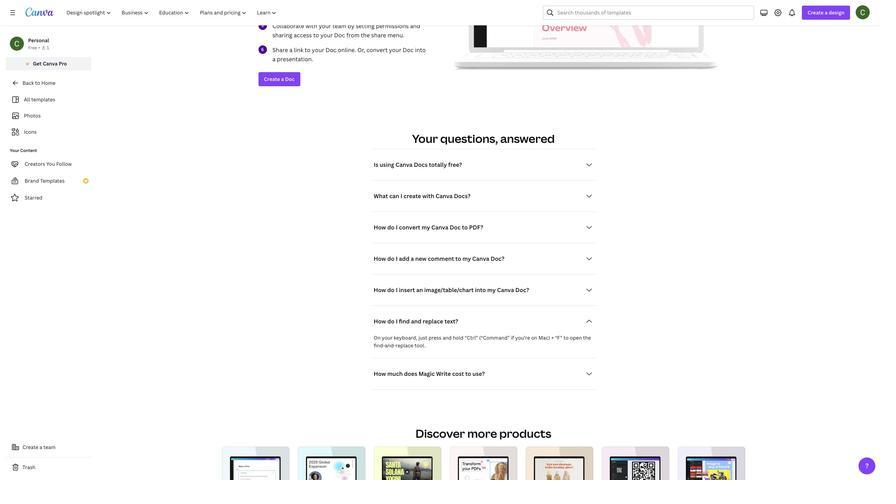 Task type: describe. For each thing, give the bounding box(es) containing it.
"ctrl"
[[465, 334, 478, 341]]

my inside dropdown button
[[422, 223, 430, 231]]

how do i convert my canva doc to pdf?
[[374, 223, 483, 231]]

tool.
[[415, 342, 426, 349]]

link
[[294, 46, 303, 54]]

christina overa image
[[856, 5, 870, 19]]

a down share
[[273, 55, 276, 63]]

how for how do i add a new comment to my canva doc?
[[374, 255, 386, 262]]

to inside 'dropdown button'
[[456, 255, 461, 262]]

1
[[47, 45, 49, 51]]

back
[[23, 80, 34, 86]]

websites image
[[526, 446, 593, 480]]

how do i find and replace text? button
[[371, 314, 596, 328]]

keyboard,
[[394, 334, 418, 341]]

create for create a design
[[808, 9, 824, 16]]

what can i create with canva docs?
[[374, 192, 471, 200]]

what can i create with canva docs? button
[[371, 189, 596, 203]]

and inside 'collaborate with your team by setting permissions and sharing access to your doc from the share menu.'
[[410, 22, 421, 30]]

how do i insert an image/table/chart into my canva doc?
[[374, 286, 529, 294]]

free?
[[448, 161, 462, 168]]

trash link
[[6, 460, 91, 474]]

back to home
[[23, 80, 55, 86]]

a for link
[[289, 46, 293, 54]]

presentations image
[[298, 446, 365, 480]]

photos link
[[10, 109, 87, 122]]

home
[[41, 80, 55, 86]]

back to home link
[[6, 76, 91, 90]]

answered
[[501, 131, 555, 146]]

to inside share a link to your doc online. or, convert your doc into a presentation.
[[305, 46, 311, 54]]

do for find
[[388, 317, 395, 325]]

i for insert
[[396, 286, 398, 294]]

docs?
[[454, 192, 471, 200]]

by
[[348, 22, 355, 30]]

replace inside on your keyboard, just press and hold "ctrl" ("command" if you're on mac) + "f" to open the find-and-replace tool.
[[396, 342, 414, 349]]

create a design
[[808, 9, 845, 16]]

totally
[[429, 161, 447, 168]]

setting
[[356, 22, 375, 30]]

your inside on your keyboard, just press and hold "ctrl" ("command" if you're on mac) + "f" to open the find-and-replace tool.
[[382, 334, 393, 341]]

create a doc
[[264, 76, 295, 82]]

how do i add a new comment to my canva doc?
[[374, 255, 505, 262]]

open
[[570, 334, 582, 341]]

docs
[[414, 161, 428, 168]]

canva inside 'dropdown button'
[[473, 255, 490, 262]]

starred
[[25, 194, 42, 201]]

and inside dropdown button
[[411, 317, 422, 325]]

create
[[404, 192, 421, 200]]

products
[[500, 426, 552, 441]]

to right cost
[[466, 370, 471, 377]]

your down menu.
[[389, 46, 402, 54]]

team inside 'collaborate with your team by setting permissions and sharing access to your doc from the share menu.'
[[333, 22, 346, 30]]

how do i convert my canva doc to pdf? button
[[371, 220, 596, 234]]

is using canva docs totally free? button
[[371, 158, 596, 172]]

magic
[[419, 370, 435, 377]]

doc? inside 'dropdown button'
[[491, 255, 505, 262]]

image/table/chart
[[425, 286, 474, 294]]

•
[[38, 45, 40, 51]]

can
[[390, 192, 399, 200]]

share
[[371, 31, 386, 39]]

templates
[[31, 96, 55, 103]]

on
[[374, 334, 381, 341]]

a for doc
[[281, 76, 284, 82]]

mac)
[[539, 334, 550, 341]]

creators
[[25, 160, 45, 167]]

how do i find and replace text?
[[374, 317, 458, 325]]

your right link
[[312, 46, 324, 54]]

add
[[399, 255, 410, 262]]

my inside 'dropdown button'
[[463, 255, 471, 262]]

and-
[[385, 342, 396, 349]]

what
[[374, 192, 388, 200]]

with inside 'collaborate with your team by setting permissions and sharing access to your doc from the share menu.'
[[306, 22, 318, 30]]

your for your questions, answered
[[412, 131, 438, 146]]

i for add
[[396, 255, 398, 262]]

find-
[[374, 342, 385, 349]]

doc down presentation.
[[285, 76, 295, 82]]

you're
[[516, 334, 530, 341]]

sharing
[[273, 31, 292, 39]]

discover
[[416, 426, 465, 441]]

personal
[[28, 37, 49, 44]]

creators you follow link
[[6, 157, 91, 171]]

convert inside dropdown button
[[399, 223, 421, 231]]

i for convert
[[396, 223, 398, 231]]

your content
[[10, 147, 37, 153]]

hold
[[453, 334, 464, 341]]

all templates link
[[10, 93, 87, 106]]

create for create a team
[[23, 444, 38, 450]]

presentation.
[[277, 55, 313, 63]]

access
[[294, 31, 312, 39]]

free
[[28, 45, 37, 51]]

doc inside 'collaborate with your team by setting permissions and sharing access to your doc from the share menu.'
[[334, 31, 345, 39]]



Task type: vqa. For each thing, say whether or not it's contained in the screenshot.
Create corresponding to Create a team
yes



Task type: locate. For each thing, give the bounding box(es) containing it.
to inside 'collaborate with your team by setting permissions and sharing access to your doc from the share menu.'
[[313, 31, 319, 39]]

to inside on your keyboard, just press and hold "ctrl" ("command" if you're on mac) + "f" to open the find-and-replace tool.
[[564, 334, 569, 341]]

convert inside share a link to your doc online. or, convert your doc into a presentation.
[[367, 46, 388, 54]]

more
[[468, 426, 497, 441]]

using
[[380, 161, 394, 168]]

a left link
[[289, 46, 293, 54]]

convert down create
[[399, 223, 421, 231]]

1 vertical spatial the
[[583, 334, 591, 341]]

starred link
[[6, 191, 91, 205]]

1 horizontal spatial your
[[412, 131, 438, 146]]

press
[[429, 334, 442, 341]]

how left much
[[374, 370, 386, 377]]

share
[[273, 46, 288, 54]]

do for convert
[[388, 223, 395, 231]]

trash
[[23, 464, 35, 471]]

how for how do i convert my canva doc to pdf?
[[374, 223, 386, 231]]

permissions
[[376, 22, 409, 30]]

a
[[825, 9, 828, 16], [289, 46, 293, 54], [273, 55, 276, 63], [281, 76, 284, 82], [411, 255, 414, 262], [40, 444, 42, 450]]

1 horizontal spatial with
[[423, 192, 435, 200]]

doc
[[334, 31, 345, 39], [326, 46, 337, 54], [403, 46, 414, 54], [285, 76, 295, 82], [450, 223, 461, 231]]

1 vertical spatial team
[[43, 444, 56, 450]]

how up on
[[374, 317, 386, 325]]

icons link
[[10, 125, 87, 139]]

and right permissions
[[410, 22, 421, 30]]

to right back
[[35, 80, 40, 86]]

creators you follow
[[25, 160, 72, 167]]

do left add
[[388, 255, 395, 262]]

1 horizontal spatial replace
[[423, 317, 443, 325]]

0 vertical spatial with
[[306, 22, 318, 30]]

i left find
[[396, 317, 398, 325]]

0 vertical spatial replace
[[423, 317, 443, 325]]

1 vertical spatial my
[[463, 255, 471, 262]]

your right access
[[321, 31, 333, 39]]

your
[[412, 131, 438, 146], [10, 147, 19, 153]]

replace down keyboard,
[[396, 342, 414, 349]]

how do i insert an image/table/chart into my canva doc? button
[[371, 283, 596, 297]]

0 horizontal spatial team
[[43, 444, 56, 450]]

i
[[401, 192, 403, 200], [396, 223, 398, 231], [396, 255, 398, 262], [396, 286, 398, 294], [396, 317, 398, 325]]

0 vertical spatial into
[[415, 46, 426, 54]]

a inside 'dropdown button'
[[411, 255, 414, 262]]

create inside button
[[23, 444, 38, 450]]

into
[[415, 46, 426, 54], [475, 286, 486, 294]]

0 vertical spatial convert
[[367, 46, 388, 54]]

create left design
[[808, 9, 824, 16]]

replace inside dropdown button
[[423, 317, 443, 325]]

your for your content
[[10, 147, 19, 153]]

collaborate with your team by setting permissions and sharing access to your doc from the share menu.
[[273, 22, 421, 39]]

2 horizontal spatial my
[[488, 286, 496, 294]]

1 vertical spatial replace
[[396, 342, 414, 349]]

get
[[33, 60, 42, 67]]

the right open
[[583, 334, 591, 341]]

brand templates link
[[6, 174, 91, 188]]

the inside 'collaborate with your team by setting permissions and sharing access to your doc from the share menu.'
[[361, 31, 370, 39]]

0 horizontal spatial your
[[10, 147, 19, 153]]

1 horizontal spatial the
[[583, 334, 591, 341]]

replace
[[423, 317, 443, 325], [396, 342, 414, 349]]

how much does magic write cost to use? button
[[371, 367, 596, 381]]

into inside dropdown button
[[475, 286, 486, 294]]

how for how do i insert an image/table/chart into my canva doc?
[[374, 286, 386, 294]]

2 horizontal spatial create
[[808, 9, 824, 16]]

find
[[399, 317, 410, 325]]

convert
[[367, 46, 388, 54], [399, 223, 421, 231]]

to right comment
[[456, 255, 461, 262]]

1 vertical spatial with
[[423, 192, 435, 200]]

0 vertical spatial and
[[410, 22, 421, 30]]

icons
[[24, 128, 37, 135]]

templates
[[40, 177, 65, 184]]

video editor image
[[374, 446, 441, 480]]

1 horizontal spatial my
[[463, 255, 471, 262]]

to right "f"
[[564, 334, 569, 341]]

2 vertical spatial create
[[23, 444, 38, 450]]

a for design
[[825, 9, 828, 16]]

use?
[[473, 370, 485, 377]]

and
[[410, 22, 421, 30], [411, 317, 422, 325], [443, 334, 452, 341]]

questions,
[[440, 131, 498, 146]]

how for how much does magic write cost to use?
[[374, 370, 386, 377]]

free •
[[28, 45, 40, 51]]

do down can
[[388, 223, 395, 231]]

1 horizontal spatial convert
[[399, 223, 421, 231]]

how left add
[[374, 255, 386, 262]]

0 horizontal spatial convert
[[367, 46, 388, 54]]

create down share
[[264, 76, 280, 82]]

1 horizontal spatial create
[[264, 76, 280, 82]]

my inside dropdown button
[[488, 286, 496, 294]]

with right create
[[423, 192, 435, 200]]

do inside how do i add a new comment to my canva doc? 'dropdown button'
[[388, 255, 395, 262]]

to right access
[[313, 31, 319, 39]]

write
[[436, 370, 451, 377]]

replace up press
[[423, 317, 443, 325]]

pdf editor image
[[450, 446, 517, 480]]

how inside 'dropdown button'
[[374, 255, 386, 262]]

my up "how do i find and replace text?" dropdown button
[[488, 286, 496, 294]]

doc down menu.
[[403, 46, 414, 54]]

doc left from
[[334, 31, 345, 39]]

+
[[552, 334, 554, 341]]

all
[[24, 96, 30, 103]]

create inside dropdown button
[[808, 9, 824, 16]]

or,
[[358, 46, 365, 54]]

i inside 'dropdown button'
[[396, 255, 398, 262]]

your up docs
[[412, 131, 438, 146]]

follow
[[56, 160, 72, 167]]

"f"
[[555, 334, 563, 341]]

photos
[[24, 112, 41, 119]]

team inside button
[[43, 444, 56, 450]]

1 vertical spatial and
[[411, 317, 422, 325]]

team left by at the left top of page
[[333, 22, 346, 30]]

menu.
[[388, 31, 405, 39]]

0 vertical spatial my
[[422, 223, 430, 231]]

share a link to your doc online. or, convert your doc into a presentation.
[[273, 46, 426, 63]]

how left "insert"
[[374, 286, 386, 294]]

design
[[829, 9, 845, 16]]

a left design
[[825, 9, 828, 16]]

brand templates
[[25, 177, 65, 184]]

from
[[347, 31, 360, 39]]

create a team
[[23, 444, 56, 450]]

do inside "how do i find and replace text?" dropdown button
[[388, 317, 395, 325]]

team
[[333, 22, 346, 30], [43, 444, 56, 450]]

1 vertical spatial doc?
[[516, 286, 529, 294]]

ai art generator image
[[678, 446, 746, 480]]

3 do from the top
[[388, 286, 395, 294]]

how inside dropdown button
[[374, 286, 386, 294]]

discover more products
[[416, 426, 552, 441]]

and right find
[[411, 317, 422, 325]]

0 horizontal spatial the
[[361, 31, 370, 39]]

doc?
[[491, 255, 505, 262], [516, 286, 529, 294]]

0 vertical spatial create
[[808, 9, 824, 16]]

3 how from the top
[[374, 286, 386, 294]]

an
[[416, 286, 423, 294]]

do left "insert"
[[388, 286, 395, 294]]

on your keyboard, just press and hold "ctrl" ("command" if you're on mac) + "f" to open the find-and-replace tool.
[[374, 334, 591, 349]]

4 do from the top
[[388, 317, 395, 325]]

a inside button
[[40, 444, 42, 450]]

doc inside dropdown button
[[450, 223, 461, 231]]

1 vertical spatial create
[[264, 76, 280, 82]]

a for team
[[40, 444, 42, 450]]

the down setting
[[361, 31, 370, 39]]

("command"
[[479, 334, 510, 341]]

qr code generator image
[[602, 446, 670, 480]]

text?
[[445, 317, 458, 325]]

i left "insert"
[[396, 286, 398, 294]]

collaborate
[[273, 22, 304, 30]]

how for how do i find and replace text?
[[374, 317, 386, 325]]

doc left the online. on the top of page
[[326, 46, 337, 54]]

create for create a doc
[[264, 76, 280, 82]]

1 horizontal spatial doc?
[[516, 286, 529, 294]]

to right link
[[305, 46, 311, 54]]

my down what can i create with canva docs? at top
[[422, 223, 430, 231]]

and left "hold"
[[443, 334, 452, 341]]

the inside on your keyboard, just press and hold "ctrl" ("command" if you're on mac) + "f" to open the find-and-replace tool.
[[583, 334, 591, 341]]

0 horizontal spatial with
[[306, 22, 318, 30]]

the
[[361, 31, 370, 39], [583, 334, 591, 341]]

i left add
[[396, 255, 398, 262]]

1 vertical spatial into
[[475, 286, 486, 294]]

to left pdf?
[[462, 223, 468, 231]]

0 vertical spatial the
[[361, 31, 370, 39]]

i for create
[[401, 192, 403, 200]]

how down what
[[374, 223, 386, 231]]

pdf?
[[469, 223, 483, 231]]

do
[[388, 223, 395, 231], [388, 255, 395, 262], [388, 286, 395, 294], [388, 317, 395, 325]]

do for insert
[[388, 286, 395, 294]]

None search field
[[543, 6, 755, 20]]

doc? inside dropdown button
[[516, 286, 529, 294]]

your left by at the left top of page
[[319, 22, 331, 30]]

1 horizontal spatial into
[[475, 286, 486, 294]]

0 horizontal spatial into
[[415, 46, 426, 54]]

convert down the share at the top
[[367, 46, 388, 54]]

top level navigation element
[[62, 6, 283, 20]]

comment
[[428, 255, 454, 262]]

i right can
[[401, 192, 403, 200]]

create
[[808, 9, 824, 16], [264, 76, 280, 82], [23, 444, 38, 450]]

i down can
[[396, 223, 398, 231]]

canva inside button
[[43, 60, 58, 67]]

my right comment
[[463, 255, 471, 262]]

my
[[422, 223, 430, 231], [463, 255, 471, 262], [488, 286, 496, 294]]

1 how from the top
[[374, 223, 386, 231]]

create up trash
[[23, 444, 38, 450]]

much
[[388, 370, 403, 377]]

0 horizontal spatial doc?
[[491, 255, 505, 262]]

do left find
[[388, 317, 395, 325]]

2 do from the top
[[388, 255, 395, 262]]

Search search field
[[558, 6, 750, 19]]

how to edit documents using canva docs image
[[453, 0, 720, 70]]

1 vertical spatial convert
[[399, 223, 421, 231]]

insert
[[399, 286, 415, 294]]

pro
[[59, 60, 67, 67]]

0 vertical spatial your
[[412, 131, 438, 146]]

you
[[46, 160, 55, 167]]

your up and-
[[382, 334, 393, 341]]

brand
[[25, 177, 39, 184]]

do for add
[[388, 255, 395, 262]]

how much does magic write cost to use?
[[374, 370, 485, 377]]

0 horizontal spatial create
[[23, 444, 38, 450]]

is using canva docs totally free?
[[374, 161, 462, 168]]

1 horizontal spatial team
[[333, 22, 346, 30]]

if
[[511, 334, 514, 341]]

1 do from the top
[[388, 223, 395, 231]]

0 horizontal spatial my
[[422, 223, 430, 231]]

a down presentation.
[[281, 76, 284, 82]]

0 horizontal spatial replace
[[396, 342, 414, 349]]

is
[[374, 161, 378, 168]]

a inside dropdown button
[[825, 9, 828, 16]]

team up trash link
[[43, 444, 56, 450]]

your left content
[[10, 147, 19, 153]]

with inside what can i create with canva docs? dropdown button
[[423, 192, 435, 200]]

and inside on your keyboard, just press and hold "ctrl" ("command" if you're on mac) + "f" to open the find-and-replace tool.
[[443, 334, 452, 341]]

just
[[419, 334, 428, 341]]

create a team button
[[6, 440, 91, 454]]

4 how from the top
[[374, 317, 386, 325]]

online.
[[338, 46, 356, 54]]

0 vertical spatial doc?
[[491, 255, 505, 262]]

doc left pdf?
[[450, 223, 461, 231]]

0 vertical spatial team
[[333, 22, 346, 30]]

into inside share a link to your doc online. or, convert your doc into a presentation.
[[415, 46, 426, 54]]

with up access
[[306, 22, 318, 30]]

i for find
[[396, 317, 398, 325]]

do inside how do i insert an image/table/chart into my canva doc? dropdown button
[[388, 286, 395, 294]]

5 how from the top
[[374, 370, 386, 377]]

on
[[532, 334, 538, 341]]

do inside how do i convert my canva doc to pdf? dropdown button
[[388, 223, 395, 231]]

2 vertical spatial and
[[443, 334, 452, 341]]

2 how from the top
[[374, 255, 386, 262]]

1 vertical spatial your
[[10, 147, 19, 153]]

a right add
[[411, 255, 414, 262]]

create a doc link
[[258, 72, 300, 86]]

magic write image
[[222, 446, 289, 480]]

cost
[[452, 370, 464, 377]]

how do i add a new comment to my canva doc? button
[[371, 251, 596, 266]]

2 vertical spatial my
[[488, 286, 496, 294]]

a up trash link
[[40, 444, 42, 450]]



